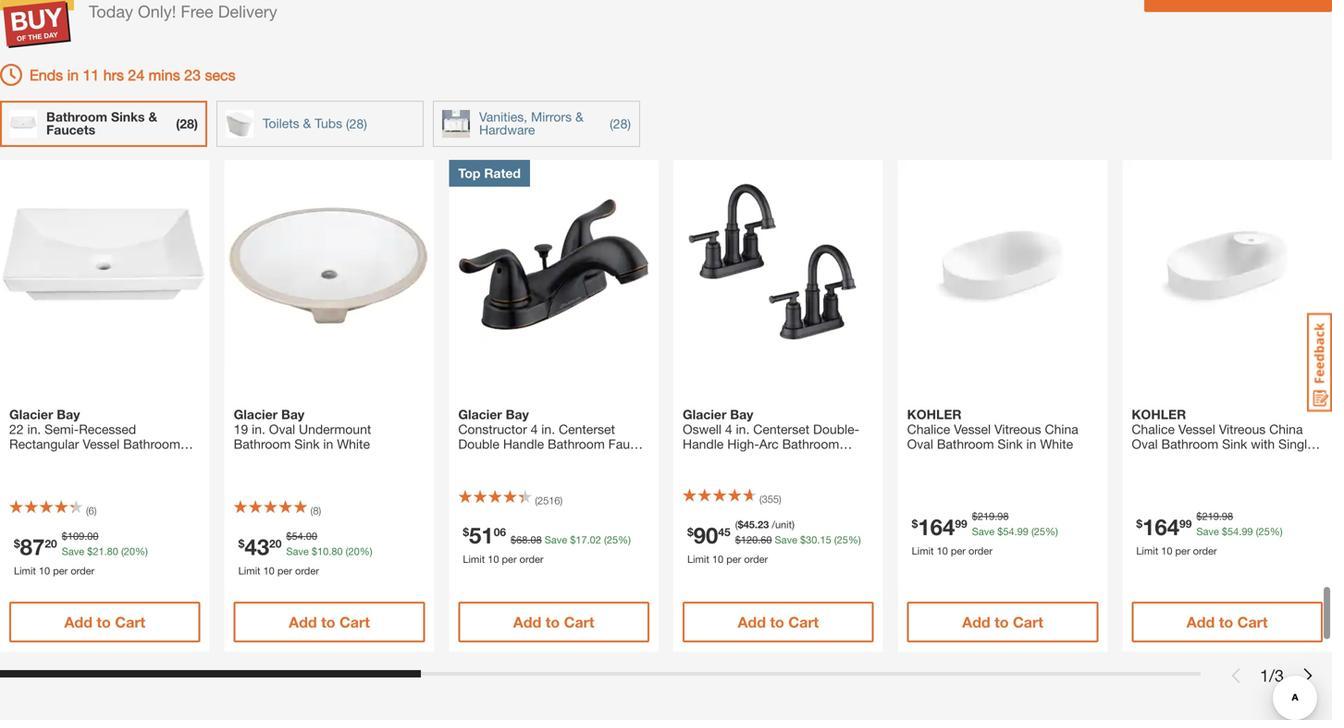 Task type: locate. For each thing, give the bounding box(es) containing it.
3 glacier from the left
[[458, 407, 502, 422]]

1 add to cart from the left
[[64, 614, 145, 632]]

kohler inside the kohler chalice vessel vitreous china oval bathroom sink in white
[[908, 407, 962, 422]]

to
[[97, 614, 111, 632], [321, 614, 335, 632], [546, 614, 560, 632], [770, 614, 785, 632], [995, 614, 1009, 632], [1220, 614, 1234, 632]]

faucet
[[609, 437, 648, 452], [683, 452, 723, 467], [1132, 452, 1172, 467]]

tubs
[[315, 116, 343, 131]]

kohler chalice vessel vitreous china oval bathroom sink in white
[[908, 407, 1079, 452]]

4 glacier from the left
[[683, 407, 727, 422]]

54 inside 6 / 17 group
[[1228, 526, 1239, 538]]

chalice
[[908, 422, 951, 437], [1132, 422, 1175, 437]]

bay up the high-
[[730, 407, 754, 422]]

( 28 ) right mirrors
[[610, 116, 631, 131]]

oswell
[[683, 422, 722, 437]]

2 china from the left
[[1270, 422, 1303, 437]]

80 inside "$ 87 20 $ 109 . 00 save $ 21 . 80 ( 20 %) limit 10 per order"
[[107, 546, 118, 558]]

to inside 1 / 17 group
[[97, 614, 111, 632]]

1 horizontal spatial oval
[[908, 437, 934, 452]]

%) inside $ 43 20 $ 54 . 00 save $ 10 . 80 ( 20 %) limit 10 per order
[[360, 546, 373, 558]]

special buy logo image
[[0, 0, 74, 49]]

to inside 3 / 17 'group'
[[546, 614, 560, 632]]

1 / 17 group
[[0, 160, 210, 652]]

add to cart for kohler chalice vessel vitreous china oval bathroom sink in white
[[963, 614, 1044, 632]]

add to cart button
[[9, 602, 201, 643], [234, 602, 425, 643], [458, 602, 650, 643], [683, 602, 874, 643], [908, 602, 1099, 643], [1132, 602, 1323, 643]]

1 horizontal spatial ( 28 )
[[610, 116, 631, 131]]

bay for 87
[[57, 407, 80, 422]]

1 horizontal spatial centerset
[[754, 422, 810, 437]]

in inside the kohler chalice vessel vitreous china oval bathroom sink in white
[[1027, 437, 1037, 452]]

faucet down oswell
[[683, 452, 723, 467]]

2 add to cart from the left
[[289, 614, 370, 632]]

43
[[245, 534, 269, 560]]

glacier inside the "glacier bay constructor 4 in. centerset double handle bathroom faucet in bronze"
[[458, 407, 502, 422]]

( 28 ) for vanities, mirrors & hardware
[[610, 116, 631, 131]]

00 inside $ 43 20 $ 54 . 00 save $ 10 . 80 ( 20 %) limit 10 per order
[[306, 531, 317, 543]]

2 80 from the left
[[332, 546, 343, 558]]

%) inside "$ 87 20 $ 109 . 00 save $ 21 . 80 ( 20 %) limit 10 per order"
[[135, 546, 148, 558]]

19 in. oval undermount bathroom sink in white image
[[225, 160, 434, 370]]

& right mirrors
[[576, 109, 584, 124]]

/
[[1270, 666, 1275, 686]]

1 4 from the left
[[531, 422, 538, 437]]

2 horizontal spatial vessel
[[1179, 422, 1216, 437]]

0 horizontal spatial 98
[[998, 511, 1009, 523]]

in inside glacier bay oswell 4 in. centerset double- handle high-arc bathroom faucet in matte black (2-pack)
[[726, 452, 736, 467]]

23 left secs
[[184, 66, 201, 84]]

1 cart from the left
[[115, 614, 145, 632]]

2 vitreous from the left
[[1219, 422, 1266, 437]]

cart inside the 4 / 17 group
[[789, 614, 819, 632]]

00 down ( 8 )
[[306, 531, 317, 543]]

3 add to cart from the left
[[513, 614, 595, 632]]

1 vertical spatial 23
[[758, 519, 769, 531]]

00 up 21
[[87, 531, 99, 543]]

1 horizontal spatial &
[[303, 116, 311, 131]]

1 add to cart button from the left
[[9, 602, 201, 643]]

4
[[531, 422, 538, 437], [725, 422, 733, 437]]

.
[[995, 511, 998, 523], [1220, 511, 1222, 523], [755, 519, 758, 531], [1015, 526, 1018, 538], [1239, 526, 1242, 538], [84, 531, 87, 543], [303, 531, 306, 543], [528, 534, 531, 546], [587, 534, 590, 546], [758, 534, 761, 546], [818, 534, 820, 546], [104, 546, 107, 558], [329, 546, 332, 558]]

1 horizontal spatial faucet
[[683, 452, 723, 467]]

1 horizontal spatial chalice
[[1132, 422, 1175, 437]]

add to cart inside 1 / 17 group
[[64, 614, 145, 632]]

4 inside the "glacier bay constructor 4 in. centerset double handle bathroom faucet in bronze"
[[531, 422, 538, 437]]

) inside toilets & tubs ( 28 )
[[364, 116, 367, 131]]

28 right tubs
[[349, 116, 364, 131]]

in. right 19
[[252, 422, 266, 437]]

0 horizontal spatial 4
[[531, 422, 538, 437]]

21
[[93, 546, 104, 558]]

double-
[[814, 422, 860, 437]]

5 add from the left
[[963, 614, 991, 632]]

4 for oswell
[[725, 422, 733, 437]]

4 add to cart from the left
[[738, 614, 819, 632]]

in.
[[27, 422, 41, 437], [252, 422, 266, 437], [542, 422, 555, 437], [736, 422, 750, 437]]

54
[[1004, 526, 1015, 538], [1228, 526, 1239, 538], [292, 531, 303, 543]]

6 add to cart button from the left
[[1132, 602, 1323, 643]]

china
[[1045, 422, 1079, 437], [1270, 422, 1303, 437]]

1 horizontal spatial handle
[[683, 437, 724, 452]]

add for 19 in. oval undermount bathroom sink in white
[[289, 614, 317, 632]]

add inside the 2 / 17 "group"
[[289, 614, 317, 632]]

0 horizontal spatial vessel
[[83, 437, 120, 452]]

3 add to cart button from the left
[[458, 602, 650, 643]]

glacier for 87
[[9, 407, 53, 422]]

cart for chalice vessel vitreous china oval bathroom sink in white
[[1013, 614, 1044, 632]]

per inside 5 / 17 group
[[951, 546, 966, 558]]

6 cart from the left
[[1238, 614, 1268, 632]]

3 cart from the left
[[564, 614, 595, 632]]

handle right double
[[503, 437, 544, 452]]

china inside the kohler chalice vessel vitreous china oval bathroom sink in white
[[1045, 422, 1079, 437]]

2 ( 28 ) from the left
[[610, 116, 631, 131]]

3 bay from the left
[[506, 407, 529, 422]]

in. right 22
[[27, 422, 41, 437]]

single
[[1279, 437, 1315, 452]]

5 / 17 group
[[898, 160, 1108, 652]]

0 horizontal spatial vitreous
[[995, 422, 1042, 437]]

0 horizontal spatial centerset
[[559, 422, 615, 437]]

98 down kohler chalice vessel vitreous china oval bathroom sink with single faucet hole in white
[[1222, 511, 1234, 523]]

faucet left hole
[[1132, 452, 1172, 467]]

2 to from the left
[[321, 614, 335, 632]]

1 horizontal spatial $ 164 99 $ 219 . 98 save $ 54 . 99 ( 25 %) limit 10 per order
[[1137, 511, 1283, 558]]

oval right pack)
[[908, 437, 934, 452]]

add to cart button inside the 2 / 17 "group"
[[234, 602, 425, 643]]

10
[[937, 546, 948, 558], [1162, 546, 1173, 558], [317, 546, 329, 558], [488, 554, 499, 566], [713, 554, 724, 566], [39, 565, 50, 577], [263, 565, 275, 577]]

15
[[820, 534, 832, 546]]

limit
[[912, 546, 934, 558], [1137, 546, 1159, 558], [463, 554, 485, 566], [688, 554, 710, 566], [14, 565, 36, 577], [238, 565, 261, 577]]

glacier inside glacier bay 22 in. semi-recessed rectangular vessel bathroom sink in white
[[9, 407, 53, 422]]

add to cart button for glacier bay 19 in. oval undermount bathroom sink in white
[[234, 602, 425, 643]]

1 in. from the left
[[27, 422, 41, 437]]

1 28 from the left
[[180, 116, 194, 131]]

to inside 6 / 17 group
[[1220, 614, 1234, 632]]

2 glacier from the left
[[234, 407, 278, 422]]

3 28 from the left
[[613, 116, 628, 131]]

2 cart from the left
[[340, 614, 370, 632]]

faucets
[[46, 122, 95, 137]]

in. right constructor
[[542, 422, 555, 437]]

add to cart button inside 1 / 17 group
[[9, 602, 201, 643]]

semi-
[[45, 422, 79, 437]]

save inside 6 / 17 group
[[1197, 526, 1220, 538]]

0 horizontal spatial $ 164 99 $ 219 . 98 save $ 54 . 99 ( 25 %) limit 10 per order
[[912, 511, 1059, 558]]

1 horizontal spatial 23
[[758, 519, 769, 531]]

1 handle from the left
[[503, 437, 544, 452]]

2 add from the left
[[289, 614, 317, 632]]

vitreous inside kohler chalice vessel vitreous china oval bathroom sink with single faucet hole in white
[[1219, 422, 1266, 437]]

1 add from the left
[[64, 614, 93, 632]]

1 centerset from the left
[[559, 422, 615, 437]]

& left tubs
[[303, 116, 311, 131]]

54 inside 5 / 17 group
[[1004, 526, 1015, 538]]

2 centerset from the left
[[754, 422, 810, 437]]

45 left 120
[[718, 526, 731, 539]]

2 kohler from the left
[[1132, 407, 1187, 422]]

cart inside 1 / 17 group
[[115, 614, 145, 632]]

this is the first slide image
[[1229, 669, 1244, 684]]

2 $ 164 99 $ 219 . 98 save $ 54 . 99 ( 25 %) limit 10 per order from the left
[[1137, 511, 1283, 558]]

17
[[576, 534, 587, 546]]

5 add to cart from the left
[[963, 614, 1044, 632]]

4 right oswell
[[725, 422, 733, 437]]

chalice inside kohler chalice vessel vitreous china oval bathroom sink with single faucet hole in white
[[1132, 422, 1175, 437]]

20
[[45, 538, 57, 551], [269, 538, 282, 551], [124, 546, 135, 558], [348, 546, 360, 558]]

add to cart inside the 4 / 17 group
[[738, 614, 819, 632]]

2 horizontal spatial 54
[[1228, 526, 1239, 538]]

handle left the high-
[[683, 437, 724, 452]]

3 in. from the left
[[542, 422, 555, 437]]

2 chalice from the left
[[1132, 422, 1175, 437]]

1 00 from the left
[[87, 531, 99, 543]]

4 cart from the left
[[789, 614, 819, 632]]

in. left arc
[[736, 422, 750, 437]]

to inside 5 / 17 group
[[995, 614, 1009, 632]]

0 horizontal spatial 45
[[718, 526, 731, 539]]

0 horizontal spatial 28
[[180, 116, 194, 131]]

oval for chalice vessel vitreous china oval bathroom sink with single faucet hole in white
[[1132, 437, 1158, 452]]

& inside toilets & tubs ( 28 )
[[303, 116, 311, 131]]

1 164 from the left
[[918, 514, 955, 541]]

oswell 4 in. centerset double-handle high-arc bathroom faucet in matte black (2-pack) image
[[674, 160, 883, 370]]

( 28 ) down the mins
[[176, 116, 198, 131]]

1 horizontal spatial 80
[[332, 546, 343, 558]]

1 horizontal spatial kohler
[[1132, 407, 1187, 422]]

bathroom sinks & faucets
[[46, 109, 157, 137]]

4 in. from the left
[[736, 422, 750, 437]]

6 to from the left
[[1220, 614, 1234, 632]]

%) inside 5 / 17 group
[[1046, 526, 1059, 538]]

add for oswell 4 in. centerset double- handle high-arc bathroom faucet in matte black (2-pack)
[[738, 614, 766, 632]]

28 down the mins
[[180, 116, 194, 131]]

add to cart
[[64, 614, 145, 632], [289, 614, 370, 632], [513, 614, 595, 632], [738, 614, 819, 632], [963, 614, 1044, 632], [1187, 614, 1268, 632]]

1 horizontal spatial vitreous
[[1219, 422, 1266, 437]]

sink inside kohler chalice vessel vitreous china oval bathroom sink with single faucet hole in white
[[1223, 437, 1248, 452]]

219
[[978, 511, 995, 523], [1203, 511, 1220, 523]]

$ 164 99 $ 219 . 98 save $ 54 . 99 ( 25 %) limit 10 per order
[[912, 511, 1059, 558], [1137, 511, 1283, 558]]

2 219 from the left
[[1203, 511, 1220, 523]]

1 chalice from the left
[[908, 422, 951, 437]]

& inside "vanities, mirrors & hardware"
[[576, 109, 584, 124]]

chalice for chalice vessel vitreous china oval bathroom sink with single faucet hole in white
[[1132, 422, 1175, 437]]

bay for 43
[[281, 407, 305, 422]]

3
[[1275, 666, 1285, 686]]

2 in. from the left
[[252, 422, 266, 437]]

add to cart for glacier bay 19 in. oval undermount bathroom sink in white
[[289, 614, 370, 632]]

0 horizontal spatial 54
[[292, 531, 303, 543]]

faucet left oswell
[[609, 437, 648, 452]]

1 horizontal spatial 219
[[1203, 511, 1220, 523]]

glacier bay constructor 4 in. centerset double handle bathroom faucet in bronze
[[458, 407, 648, 467]]

cart
[[115, 614, 145, 632], [340, 614, 370, 632], [564, 614, 595, 632], [789, 614, 819, 632], [1013, 614, 1044, 632], [1238, 614, 1268, 632]]

2 00 from the left
[[306, 531, 317, 543]]

0 horizontal spatial 00
[[87, 531, 99, 543]]

per inside $ 43 20 $ 54 . 00 save $ 10 . 80 ( 20 %) limit 10 per order
[[278, 565, 292, 577]]

1 horizontal spatial 00
[[306, 531, 317, 543]]

& right sinks
[[148, 109, 157, 124]]

add inside 1 / 17 group
[[64, 614, 93, 632]]

bay inside glacier bay oswell 4 in. centerset double- handle high-arc bathroom faucet in matte black (2-pack)
[[730, 407, 754, 422]]

per inside $ 51 06 $ 68 . 08 save $ 17 . 02 ( 25 %) limit 10 per order
[[502, 554, 517, 566]]

0 vertical spatial 23
[[184, 66, 201, 84]]

oval
[[269, 422, 295, 437], [908, 437, 934, 452], [1132, 437, 1158, 452]]

5 to from the left
[[995, 614, 1009, 632]]

0 horizontal spatial faucet
[[609, 437, 648, 452]]

4 add from the left
[[738, 614, 766, 632]]

00 inside "$ 87 20 $ 109 . 00 save $ 21 . 80 ( 20 %) limit 10 per order"
[[87, 531, 99, 543]]

glacier
[[9, 407, 53, 422], [234, 407, 278, 422], [458, 407, 502, 422], [683, 407, 727, 422]]

bay right 19
[[281, 407, 305, 422]]

219 down kohler chalice vessel vitreous china oval bathroom sink with single faucet hole in white
[[1203, 511, 1220, 523]]

1 horizontal spatial 164
[[1143, 514, 1180, 541]]

chalice for chalice vessel vitreous china oval bathroom sink in white
[[908, 422, 951, 437]]

$
[[972, 511, 978, 523], [1197, 511, 1203, 523], [912, 518, 918, 531], [1137, 518, 1143, 531], [738, 519, 744, 531], [463, 526, 469, 539], [688, 526, 694, 539], [998, 526, 1004, 538], [1222, 526, 1228, 538], [62, 531, 67, 543], [286, 531, 292, 543], [511, 534, 517, 546], [570, 534, 576, 546], [735, 534, 741, 546], [801, 534, 806, 546], [14, 538, 20, 551], [238, 538, 245, 551], [87, 546, 93, 558], [312, 546, 317, 558]]

45
[[744, 519, 755, 531], [718, 526, 731, 539]]

sink for 19 in. oval undermount bathroom sink in white
[[295, 437, 320, 452]]

bathroom inside the 'glacier bay 19 in. oval undermount bathroom sink in white'
[[234, 437, 291, 452]]

25
[[1034, 526, 1046, 538], [1259, 526, 1270, 538], [607, 534, 618, 546], [837, 534, 848, 546]]

%)
[[1046, 526, 1059, 538], [1270, 526, 1283, 538], [618, 534, 631, 546], [848, 534, 861, 546], [135, 546, 148, 558], [360, 546, 373, 558]]

68
[[517, 534, 528, 546]]

1 bay from the left
[[57, 407, 80, 422]]

in. inside glacier bay 22 in. semi-recessed rectangular vessel bathroom sink in white
[[27, 422, 41, 437]]

28 right mirrors
[[613, 116, 628, 131]]

2 164 from the left
[[1143, 514, 1180, 541]]

pack)
[[828, 452, 861, 467]]

45 up 120
[[744, 519, 755, 531]]

cart inside the 2 / 17 "group"
[[340, 614, 370, 632]]

& inside bathroom sinks & faucets
[[148, 109, 157, 124]]

99
[[955, 518, 968, 531], [1180, 518, 1192, 531], [1018, 526, 1029, 538], [1242, 526, 1254, 538]]

handle inside the "glacier bay constructor 4 in. centerset double handle bathroom faucet in bronze"
[[503, 437, 544, 452]]

6 add to cart from the left
[[1187, 614, 1268, 632]]

add to cart button inside 5 / 17 group
[[908, 602, 1099, 643]]

0 horizontal spatial kohler
[[908, 407, 962, 422]]

2 add to cart button from the left
[[234, 602, 425, 643]]

today only! free delivery
[[89, 1, 277, 21]]

2 horizontal spatial oval
[[1132, 437, 1158, 452]]

1 horizontal spatial china
[[1270, 422, 1303, 437]]

1
[[1260, 666, 1270, 686]]

sink
[[295, 437, 320, 452], [998, 437, 1023, 452], [1223, 437, 1248, 452], [9, 452, 34, 467]]

centerset up 2516
[[559, 422, 615, 437]]

1 horizontal spatial 98
[[1222, 511, 1234, 523]]

to for kohler chalice vessel vitreous china oval bathroom sink in white
[[995, 614, 1009, 632]]

5 cart from the left
[[1013, 614, 1044, 632]]

51
[[469, 522, 494, 549]]

4 add to cart button from the left
[[683, 602, 874, 643]]

chalice inside the kohler chalice vessel vitreous china oval bathroom sink in white
[[908, 422, 951, 437]]

handle for oswell
[[683, 437, 724, 452]]

handle
[[503, 437, 544, 452], [683, 437, 724, 452]]

0 horizontal spatial china
[[1045, 422, 1079, 437]]

oval inside the kohler chalice vessel vitreous china oval bathroom sink in white
[[908, 437, 934, 452]]

bay up rectangular
[[57, 407, 80, 422]]

in inside glacier bay 22 in. semi-recessed rectangular vessel bathroom sink in white
[[38, 452, 48, 467]]

& for vanities, mirrors & hardware
[[576, 109, 584, 124]]

centerset up black
[[754, 422, 810, 437]]

219 down the kohler chalice vessel vitreous china oval bathroom sink in white
[[978, 511, 995, 523]]

2 4 from the left
[[725, 422, 733, 437]]

1 80 from the left
[[107, 546, 118, 558]]

1 kohler from the left
[[908, 407, 962, 422]]

1 horizontal spatial 28
[[349, 116, 364, 131]]

1 horizontal spatial 4
[[725, 422, 733, 437]]

1 horizontal spatial vessel
[[954, 422, 991, 437]]

&
[[148, 109, 157, 124], [576, 109, 584, 124], [303, 116, 311, 131]]

0 horizontal spatial chalice
[[908, 422, 951, 437]]

& for bathroom sinks & faucets
[[148, 109, 157, 124]]

limit inside 6 / 17 group
[[1137, 546, 1159, 558]]

( inside toilets & tubs ( 28 )
[[346, 116, 349, 131]]

0 horizontal spatial oval
[[269, 422, 295, 437]]

0 horizontal spatial 80
[[107, 546, 118, 558]]

hardware
[[479, 122, 535, 137]]

23 up the 60
[[758, 519, 769, 531]]

22 in. semi-recessed rectangular vessel bathroom sink in white image
[[0, 160, 210, 370]]

1 to from the left
[[97, 614, 111, 632]]

22
[[9, 422, 24, 437]]

2 horizontal spatial &
[[576, 109, 584, 124]]

8
[[313, 505, 319, 517]]

limit inside $ 43 20 $ 54 . 00 save $ 10 . 80 ( 20 %) limit 10 per order
[[238, 565, 261, 577]]

add inside the 4 / 17 group
[[738, 614, 766, 632]]

handle inside glacier bay oswell 4 in. centerset double- handle high-arc bathroom faucet in matte black (2-pack)
[[683, 437, 724, 452]]

white
[[337, 437, 370, 452], [1041, 437, 1074, 452], [52, 452, 85, 467], [1219, 452, 1252, 467]]

0 horizontal spatial ( 28 )
[[176, 116, 198, 131]]

2 98 from the left
[[1222, 511, 1234, 523]]

25 inside $ 51 06 $ 68 . 08 save $ 17 . 02 ( 25 %) limit 10 per order
[[607, 534, 618, 546]]

98
[[998, 511, 1009, 523], [1222, 511, 1234, 523]]

add to cart for glacier bay 22 in. semi-recessed rectangular vessel bathroom sink in white
[[64, 614, 145, 632]]

3 to from the left
[[546, 614, 560, 632]]

0 horizontal spatial 23
[[184, 66, 201, 84]]

28 for vanities, mirrors & hardware
[[613, 116, 628, 131]]

2 28 from the left
[[349, 116, 364, 131]]

glacier inside glacier bay oswell 4 in. centerset double- handle high-arc bathroom faucet in matte black (2-pack)
[[683, 407, 727, 422]]

bay
[[57, 407, 80, 422], [281, 407, 305, 422], [506, 407, 529, 422], [730, 407, 754, 422]]

08
[[531, 534, 542, 546]]

0 horizontal spatial &
[[148, 109, 157, 124]]

1 glacier from the left
[[9, 407, 53, 422]]

vessel for in
[[954, 422, 991, 437]]

87
[[20, 534, 45, 560]]

00
[[87, 531, 99, 543], [306, 531, 317, 543]]

bay inside the 'glacier bay 19 in. oval undermount bathroom sink in white'
[[281, 407, 305, 422]]

10 inside 5 / 17 group
[[937, 546, 948, 558]]

) inside $ 90 45 ( $ 45 . 23 /unit ) $ 120 . 60 save $ 30 . 15 ( 25 %) limit 10 per order
[[792, 519, 795, 531]]

( 6 )
[[86, 505, 97, 517]]

kohler for chalice vessel vitreous china oval bathroom sink with single faucet hole in white
[[1132, 407, 1187, 422]]

china for white
[[1045, 422, 1079, 437]]

5 add to cart button from the left
[[908, 602, 1099, 643]]

glacier inside the 'glacier bay 19 in. oval undermount bathroom sink in white'
[[234, 407, 278, 422]]

1 china from the left
[[1045, 422, 1079, 437]]

cart inside 5 / 17 group
[[1013, 614, 1044, 632]]

25 inside 6 / 17 group
[[1259, 526, 1270, 538]]

19
[[234, 422, 248, 437]]

vessel
[[954, 422, 991, 437], [1179, 422, 1216, 437], [83, 437, 120, 452]]

164
[[918, 514, 955, 541], [1143, 514, 1180, 541]]

0 horizontal spatial 219
[[978, 511, 995, 523]]

1 ( 28 ) from the left
[[176, 116, 198, 131]]

china inside kohler chalice vessel vitreous china oval bathroom sink with single faucet hole in white
[[1270, 422, 1303, 437]]

0 horizontal spatial 164
[[918, 514, 955, 541]]

bay up bronze
[[506, 407, 529, 422]]

1 horizontal spatial 54
[[1004, 526, 1015, 538]]

98 down the kohler chalice vessel vitreous china oval bathroom sink in white
[[998, 511, 1009, 523]]

save
[[972, 526, 995, 538], [1197, 526, 1220, 538], [545, 534, 567, 546], [775, 534, 798, 546], [62, 546, 84, 558], [286, 546, 309, 558]]

80
[[107, 546, 118, 558], [332, 546, 343, 558]]

bay inside glacier bay 22 in. semi-recessed rectangular vessel bathroom sink in white
[[57, 407, 80, 422]]

ends in 11 hrs 24 mins 23 secs
[[30, 66, 236, 84]]

in. inside the 'glacier bay 19 in. oval undermount bathroom sink in white'
[[252, 422, 266, 437]]

oval left hole
[[1132, 437, 1158, 452]]

1 $ 164 99 $ 219 . 98 save $ 54 . 99 ( 25 %) limit 10 per order from the left
[[912, 511, 1059, 558]]

bay for 90
[[730, 407, 754, 422]]

1 vitreous from the left
[[995, 422, 1042, 437]]

2 horizontal spatial 28
[[613, 116, 628, 131]]

( inside $ 43 20 $ 54 . 00 save $ 10 . 80 ( 20 %) limit 10 per order
[[346, 546, 348, 558]]

3 add from the left
[[513, 614, 542, 632]]

1 98 from the left
[[998, 511, 1009, 523]]

80 right 43
[[332, 546, 343, 558]]

6 add from the left
[[1187, 614, 1215, 632]]

add to cart inside the 2 / 17 "group"
[[289, 614, 370, 632]]

4 bay from the left
[[730, 407, 754, 422]]

4 right constructor
[[531, 422, 538, 437]]

kohler inside kohler chalice vessel vitreous china oval bathroom sink with single faucet hole in white
[[1132, 407, 1187, 422]]

vessel inside the kohler chalice vessel vitreous china oval bathroom sink in white
[[954, 422, 991, 437]]

2 handle from the left
[[683, 437, 724, 452]]

) inside the 2 / 17 "group"
[[319, 505, 321, 517]]

per
[[951, 546, 966, 558], [1176, 546, 1191, 558], [502, 554, 517, 566], [727, 554, 742, 566], [53, 565, 68, 577], [278, 565, 292, 577]]

sink inside the 'glacier bay 19 in. oval undermount bathroom sink in white'
[[295, 437, 320, 452]]

0 horizontal spatial handle
[[503, 437, 544, 452]]

2 horizontal spatial faucet
[[1132, 452, 1172, 467]]

1 219 from the left
[[978, 511, 995, 523]]

bathroom inside glacier bay oswell 4 in. centerset double- handle high-arc bathroom faucet in matte black (2-pack)
[[783, 437, 840, 452]]

sink inside the kohler chalice vessel vitreous china oval bathroom sink in white
[[998, 437, 1023, 452]]

23
[[184, 66, 201, 84], [758, 519, 769, 531]]

hrs
[[103, 66, 124, 84]]

2 bay from the left
[[281, 407, 305, 422]]

sink for chalice vessel vitreous china oval bathroom sink in white
[[998, 437, 1023, 452]]

219 inside 6 / 17 group
[[1203, 511, 1220, 523]]

80 right 21
[[107, 546, 118, 558]]

4 to from the left
[[770, 614, 785, 632]]

add to cart inside 3 / 17 'group'
[[513, 614, 595, 632]]

vitreous
[[995, 422, 1042, 437], [1219, 422, 1266, 437]]

oval right 19
[[269, 422, 295, 437]]



Task type: vqa. For each thing, say whether or not it's contained in the screenshot.
Related
no



Task type: describe. For each thing, give the bounding box(es) containing it.
order inside $ 43 20 $ 54 . 00 save $ 10 . 80 ( 20 %) limit 10 per order
[[295, 565, 319, 577]]

6
[[89, 505, 94, 517]]

add to cart button for kohler chalice vessel vitreous china oval bathroom sink in white
[[908, 602, 1099, 643]]

free delivery
[[181, 1, 277, 21]]

2516
[[538, 495, 560, 507]]

order inside 5 / 17 group
[[969, 546, 993, 558]]

bronze
[[472, 452, 513, 467]]

in. inside the "glacier bay constructor 4 in. centerset double handle bathroom faucet in bronze"
[[542, 422, 555, 437]]

02
[[590, 534, 601, 546]]

add inside 3 / 17 'group'
[[513, 614, 542, 632]]

sinks
[[111, 109, 145, 124]]

( 8 )
[[311, 505, 321, 517]]

oval for chalice vessel vitreous china oval bathroom sink in white
[[908, 437, 934, 452]]

98 inside 5 / 17 group
[[998, 511, 1009, 523]]

355
[[762, 494, 779, 506]]

glacier bay oswell 4 in. centerset double- handle high-arc bathroom faucet in matte black (2-pack)
[[683, 407, 861, 467]]

chalice vessel vitreous china oval bathroom sink with single faucet hole in white image
[[1123, 160, 1333, 370]]

add inside 6 / 17 group
[[1187, 614, 1215, 632]]

add to cart inside 6 / 17 group
[[1187, 614, 1268, 632]]

constructor 4 in. centerset double handle bathroom faucet in bronze image
[[449, 160, 659, 370]]

bathroom inside the "glacier bay constructor 4 in. centerset double handle bathroom faucet in bronze"
[[548, 437, 605, 452]]

toilets
[[263, 116, 300, 131]]

164 inside 6 / 17 group
[[1143, 514, 1180, 541]]

bathroom inside bathroom sinks & faucets
[[46, 109, 107, 124]]

add for chalice vessel vitreous china oval bathroom sink in white
[[963, 614, 991, 632]]

vessel inside glacier bay 22 in. semi-recessed rectangular vessel bathroom sink in white
[[83, 437, 120, 452]]

white inside kohler chalice vessel vitreous china oval bathroom sink with single faucet hole in white
[[1219, 452, 1252, 467]]

chalice vessel vitreous china oval bathroom sink in white image
[[898, 160, 1108, 370]]

mirrors
[[531, 109, 572, 124]]

bathroom inside the kohler chalice vessel vitreous china oval bathroom sink in white
[[937, 437, 994, 452]]

( inside 6 / 17 group
[[1256, 526, 1259, 538]]

double
[[458, 437, 500, 452]]

) inside 3 / 17 'group'
[[560, 495, 563, 507]]

limit inside $ 90 45 ( $ 45 . 23 /unit ) $ 120 . 60 save $ 30 . 15 ( 25 %) limit 10 per order
[[688, 554, 710, 566]]

vitreous for in
[[995, 422, 1042, 437]]

( inside 5 / 17 group
[[1032, 526, 1034, 538]]

80 for 87
[[107, 546, 118, 558]]

glacier bay 22 in. semi-recessed rectangular vessel bathroom sink in white
[[9, 407, 180, 467]]

cart inside 3 / 17 'group'
[[564, 614, 595, 632]]

vitreous for with
[[1219, 422, 1266, 437]]

%) inside 6 / 17 group
[[1270, 526, 1283, 538]]

add to cart button inside 6 / 17 group
[[1132, 602, 1323, 643]]

kohler for chalice vessel vitreous china oval bathroom sink in white
[[908, 407, 962, 422]]

save inside $ 43 20 $ 54 . 00 save $ 10 . 80 ( 20 %) limit 10 per order
[[286, 546, 309, 558]]

glacier bay 19 in. oval undermount bathroom sink in white
[[234, 407, 371, 452]]

vanities,
[[479, 109, 528, 124]]

bay inside the "glacier bay constructor 4 in. centerset double handle bathroom faucet in bronze"
[[506, 407, 529, 422]]

cart inside 6 / 17 group
[[1238, 614, 1268, 632]]

limit inside "$ 87 20 $ 109 . 00 save $ 21 . 80 ( 20 %) limit 10 per order"
[[14, 565, 36, 577]]

faucet inside kohler chalice vessel vitreous china oval bathroom sink with single faucet hole in white
[[1132, 452, 1172, 467]]

54 inside $ 43 20 $ 54 . 00 save $ 10 . 80 ( 20 %) limit 10 per order
[[292, 531, 303, 543]]

in inside the 'glacier bay 19 in. oval undermount bathroom sink in white'
[[323, 437, 333, 452]]

$ 87 20 $ 109 . 00 save $ 21 . 80 ( 20 %) limit 10 per order
[[14, 531, 148, 577]]

vessel for with
[[1179, 422, 1216, 437]]

add to cart button inside 3 / 17 'group'
[[458, 602, 650, 643]]

in inside the "glacier bay constructor 4 in. centerset double handle bathroom faucet in bronze"
[[458, 452, 468, 467]]

24
[[128, 66, 145, 84]]

hole
[[1175, 452, 1202, 467]]

order inside $ 51 06 $ 68 . 08 save $ 17 . 02 ( 25 %) limit 10 per order
[[520, 554, 544, 566]]

25 inside 5 / 17 group
[[1034, 526, 1046, 538]]

to for glacier bay 19 in. oval undermount bathroom sink in white
[[321, 614, 335, 632]]

sink inside glacier bay 22 in. semi-recessed rectangular vessel bathroom sink in white
[[9, 452, 34, 467]]

00 for 87
[[87, 531, 99, 543]]

28 for bathroom sinks & faucets
[[180, 116, 194, 131]]

2 / 17 group
[[225, 160, 434, 652]]

white inside the kohler chalice vessel vitreous china oval bathroom sink in white
[[1041, 437, 1074, 452]]

next slide image
[[1301, 669, 1316, 684]]

rated
[[484, 165, 521, 181]]

ends
[[30, 66, 63, 84]]

mins
[[149, 66, 180, 84]]

per inside 6 / 17 group
[[1176, 546, 1191, 558]]

top
[[458, 165, 481, 181]]

kohler chalice vessel vitreous china oval bathroom sink with single faucet hole in white
[[1132, 407, 1315, 467]]

glacier for 43
[[234, 407, 278, 422]]

toilets & tubs ( 28 )
[[263, 116, 367, 131]]

( 355 )
[[760, 494, 782, 506]]

add for 22 in. semi-recessed rectangular vessel bathroom sink in white
[[64, 614, 93, 632]]

feedback link image
[[1308, 313, 1333, 413]]

1 / 3
[[1260, 666, 1285, 686]]

80 for 43
[[332, 546, 343, 558]]

30
[[806, 534, 818, 546]]

(2-
[[813, 452, 828, 467]]

23 inside $ 90 45 ( $ 45 . 23 /unit ) $ 120 . 60 save $ 30 . 15 ( 25 %) limit 10 per order
[[758, 519, 769, 531]]

recessed
[[79, 422, 136, 437]]

$ 51 06 $ 68 . 08 save $ 17 . 02 ( 25 %) limit 10 per order
[[463, 522, 631, 566]]

limit inside 5 / 17 group
[[912, 546, 934, 558]]

164 inside 5 / 17 group
[[918, 514, 955, 541]]

with
[[1251, 437, 1275, 452]]

constructor
[[458, 422, 527, 437]]

28 inside toilets & tubs ( 28 )
[[349, 116, 364, 131]]

oval inside the 'glacier bay 19 in. oval undermount bathroom sink in white'
[[269, 422, 295, 437]]

in. inside glacier bay oswell 4 in. centerset double- handle high-arc bathroom faucet in matte black (2-pack)
[[736, 422, 750, 437]]

06
[[494, 526, 506, 539]]

in inside kohler chalice vessel vitreous china oval bathroom sink with single faucet hole in white
[[1206, 452, 1216, 467]]

save inside $ 51 06 $ 68 . 08 save $ 17 . 02 ( 25 %) limit 10 per order
[[545, 534, 567, 546]]

$ 164 99 $ 219 . 98 save $ 54 . 99 ( 25 %) limit 10 per order inside 5 / 17 group
[[912, 511, 1059, 558]]

1 horizontal spatial 45
[[744, 519, 755, 531]]

add to cart button for glacier bay oswell 4 in. centerset double- handle high-arc bathroom faucet in matte black (2-pack)
[[683, 602, 874, 643]]

( inside $ 51 06 $ 68 . 08 save $ 17 . 02 ( 25 %) limit 10 per order
[[604, 534, 607, 546]]

secs
[[205, 66, 236, 84]]

60
[[761, 534, 772, 546]]

today only!
[[89, 1, 176, 21]]

10 inside $ 51 06 $ 68 . 08 save $ 17 . 02 ( 25 %) limit 10 per order
[[488, 554, 499, 566]]

centerset for faucet
[[559, 422, 615, 437]]

china for single
[[1270, 422, 1303, 437]]

%) inside $ 51 06 $ 68 . 08 save $ 17 . 02 ( 25 %) limit 10 per order
[[618, 534, 631, 546]]

$ 43 20 $ 54 . 00 save $ 10 . 80 ( 20 %) limit 10 per order
[[238, 531, 373, 577]]

faucet inside the "glacier bay constructor 4 in. centerset double handle bathroom faucet in bronze"
[[609, 437, 648, 452]]

25 inside $ 90 45 ( $ 45 . 23 /unit ) $ 120 . 60 save $ 30 . 15 ( 25 %) limit 10 per order
[[837, 534, 848, 546]]

handle for constructor
[[503, 437, 544, 452]]

10 inside "$ 87 20 $ 109 . 00 save $ 21 . 80 ( 20 %) limit 10 per order"
[[39, 565, 50, 577]]

00 for 43
[[306, 531, 317, 543]]

black
[[777, 452, 809, 467]]

per inside $ 90 45 ( $ 45 . 23 /unit ) $ 120 . 60 save $ 30 . 15 ( 25 %) limit 10 per order
[[727, 554, 742, 566]]

219 inside 5 / 17 group
[[978, 511, 995, 523]]

109
[[67, 531, 84, 543]]

arc
[[760, 437, 779, 452]]

( 2516 )
[[535, 495, 563, 507]]

( inside "$ 87 20 $ 109 . 00 save $ 21 . 80 ( 20 %) limit 10 per order"
[[121, 546, 124, 558]]

add to cart for glacier bay oswell 4 in. centerset double- handle high-arc bathroom faucet in matte black (2-pack)
[[738, 614, 819, 632]]

bathroom inside kohler chalice vessel vitreous china oval bathroom sink with single faucet hole in white
[[1162, 437, 1219, 452]]

to for glacier bay oswell 4 in. centerset double- handle high-arc bathroom faucet in matte black (2-pack)
[[770, 614, 785, 632]]

$ 164 99 $ 219 . 98 save $ 54 . 99 ( 25 %) limit 10 per order inside 6 / 17 group
[[1137, 511, 1283, 558]]

save inside "$ 87 20 $ 109 . 00 save $ 21 . 80 ( 20 %) limit 10 per order"
[[62, 546, 84, 558]]

cart for oswell 4 in. centerset double- handle high-arc bathroom faucet in matte black (2-pack)
[[789, 614, 819, 632]]

centerset for arc
[[754, 422, 810, 437]]

sink for chalice vessel vitreous china oval bathroom sink with single faucet hole in white
[[1223, 437, 1248, 452]]

( 28 ) for bathroom sinks & faucets
[[176, 116, 198, 131]]

10 inside 6 / 17 group
[[1162, 546, 1173, 558]]

per inside "$ 87 20 $ 109 . 00 save $ 21 . 80 ( 20 %) limit 10 per order"
[[53, 565, 68, 577]]

limit inside $ 51 06 $ 68 . 08 save $ 17 . 02 ( 25 %) limit 10 per order
[[463, 554, 485, 566]]

) inside 1 / 17 group
[[94, 505, 97, 517]]

%) inside $ 90 45 ( $ 45 . 23 /unit ) $ 120 . 60 save $ 30 . 15 ( 25 %) limit 10 per order
[[848, 534, 861, 546]]

high-
[[728, 437, 760, 452]]

98 inside 6 / 17 group
[[1222, 511, 1234, 523]]

order inside "$ 87 20 $ 109 . 00 save $ 21 . 80 ( 20 %) limit 10 per order"
[[71, 565, 95, 577]]

order inside $ 90 45 ( $ 45 . 23 /unit ) $ 120 . 60 save $ 30 . 15 ( 25 %) limit 10 per order
[[744, 554, 768, 566]]

add to cart button for glacier bay 22 in. semi-recessed rectangular vessel bathroom sink in white
[[9, 602, 201, 643]]

to for glacier bay 22 in. semi-recessed rectangular vessel bathroom sink in white
[[97, 614, 111, 632]]

save inside 5 / 17 group
[[972, 526, 995, 538]]

11
[[83, 66, 99, 84]]

120
[[741, 534, 758, 546]]

top rated
[[458, 165, 521, 181]]

order inside 6 / 17 group
[[1194, 546, 1217, 558]]

10 inside $ 90 45 ( $ 45 . 23 /unit ) $ 120 . 60 save $ 30 . 15 ( 25 %) limit 10 per order
[[713, 554, 724, 566]]

4 for constructor
[[531, 422, 538, 437]]

6 / 17 group
[[1123, 160, 1333, 652]]

rectangular
[[9, 437, 79, 452]]

glacier for 90
[[683, 407, 727, 422]]

/unit
[[772, 519, 792, 531]]

4 / 17 group
[[674, 160, 883, 652]]

save inside $ 90 45 ( $ 45 . 23 /unit ) $ 120 . 60 save $ 30 . 15 ( 25 %) limit 10 per order
[[775, 534, 798, 546]]

white inside glacier bay 22 in. semi-recessed rectangular vessel bathroom sink in white
[[52, 452, 85, 467]]

cart for 19 in. oval undermount bathroom sink in white
[[340, 614, 370, 632]]

vanities, mirrors & hardware
[[479, 109, 584, 137]]

white inside the 'glacier bay 19 in. oval undermount bathroom sink in white'
[[337, 437, 370, 452]]

cart for 22 in. semi-recessed rectangular vessel bathroom sink in white
[[115, 614, 145, 632]]

bathroom inside glacier bay 22 in. semi-recessed rectangular vessel bathroom sink in white
[[123, 437, 180, 452]]

faucet inside glacier bay oswell 4 in. centerset double- handle high-arc bathroom faucet in matte black (2-pack)
[[683, 452, 723, 467]]

3 / 17 group
[[449, 160, 659, 652]]

matte
[[740, 452, 773, 467]]

90
[[694, 522, 718, 549]]

$ 90 45 ( $ 45 . 23 /unit ) $ 120 . 60 save $ 30 . 15 ( 25 %) limit 10 per order
[[688, 519, 861, 566]]

undermount
[[299, 422, 371, 437]]



